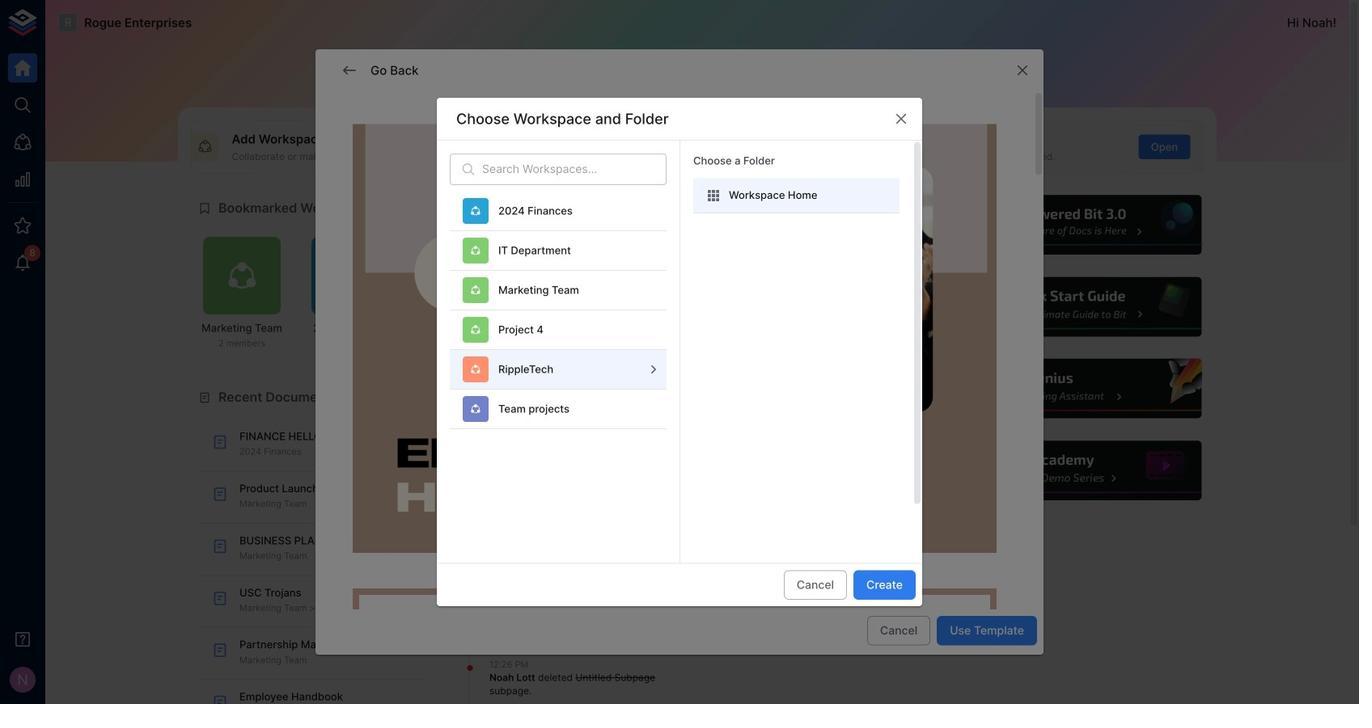 Task type: locate. For each thing, give the bounding box(es) containing it.
dialog
[[315, 49, 1044, 705], [437, 98, 922, 617]]

4 help image from the top
[[960, 439, 1204, 503]]

help image
[[960, 193, 1204, 257], [960, 275, 1204, 339], [960, 357, 1204, 421], [960, 439, 1204, 503]]



Task type: describe. For each thing, give the bounding box(es) containing it.
Search Workspaces... text field
[[482, 154, 667, 185]]

3 help image from the top
[[960, 357, 1204, 421]]

2 help image from the top
[[960, 275, 1204, 339]]

1 help image from the top
[[960, 193, 1204, 257]]



Task type: vqa. For each thing, say whether or not it's contained in the screenshot.
"dialog"
yes



